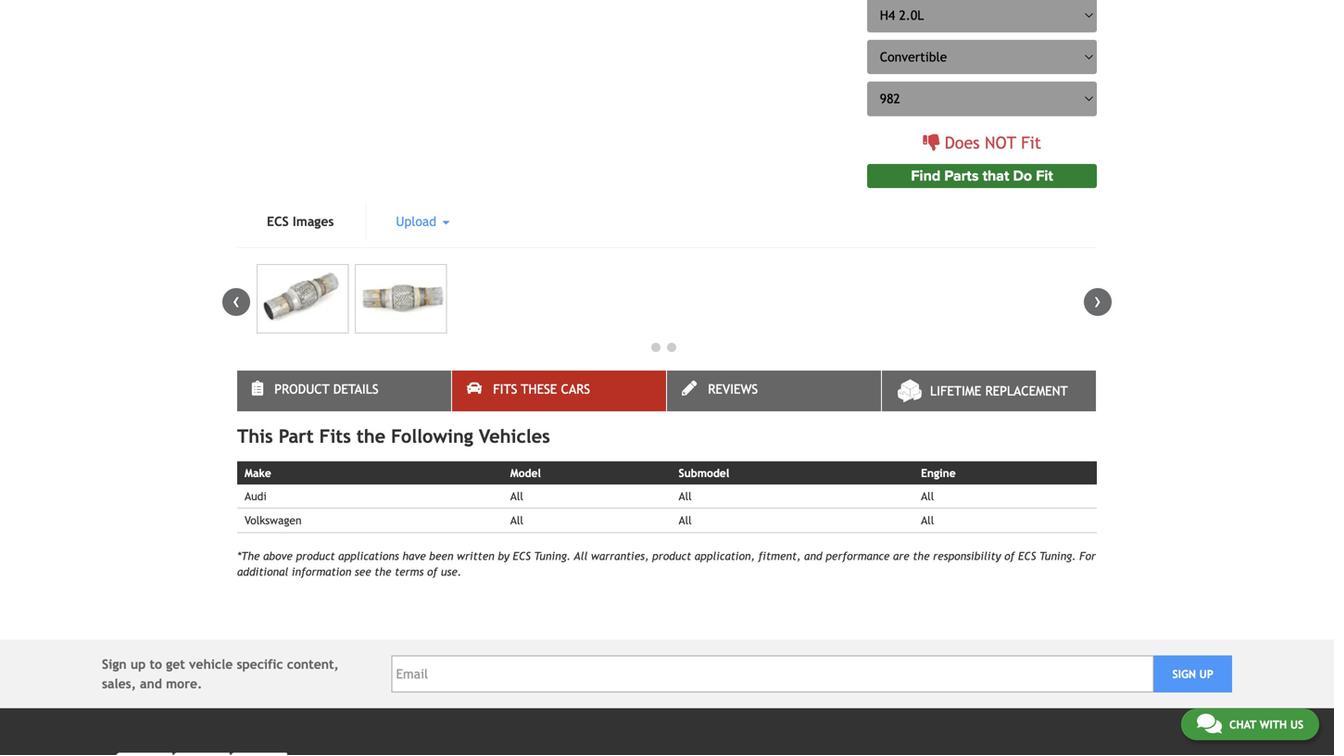 Task type: locate. For each thing, give the bounding box(es) containing it.
this part fits the following vehicles
[[237, 425, 550, 447]]

product
[[275, 382, 330, 397]]

ecs right by at the left bottom
[[513, 550, 531, 563]]

0 vertical spatial of
[[1005, 550, 1015, 563]]

reviews link
[[667, 371, 881, 412]]

sign up 'sales,'
[[102, 657, 127, 672]]

with
[[1260, 718, 1288, 731]]

*the above product applications have been written by                 ecs tuning. all warranties, product application, fitment,                 and performance are the responsibility of ecs tuning.                 for additional information see the terms of use.
[[237, 550, 1096, 578]]

0 horizontal spatial tuning.
[[534, 550, 571, 563]]

sign inside sign up to get vehicle specific content, sales, and more.
[[102, 657, 127, 672]]

es#4005051 - 8835 - universal flex section (1.75 x 4) - priced each - stainless steel flex section that measures 1.75 id x 8 - overall length - ansa - audi volkswagen image right the ‹
[[257, 264, 349, 334]]

to
[[150, 657, 162, 672]]

the down details
[[357, 425, 386, 447]]

does not fit
[[945, 133, 1042, 152]]

responsibility
[[934, 550, 1002, 563]]

ecs left images
[[267, 214, 289, 229]]

product details link
[[237, 371, 451, 412]]

up left to
[[131, 657, 146, 672]]

up inside button
[[1200, 668, 1214, 681]]

0 horizontal spatial es#4005051 - 8835 - universal flex section (1.75 x 4) - priced each - stainless steel flex section that measures 1.75 id x 8 - overall length - ansa - audi volkswagen image
[[257, 264, 349, 334]]

application,
[[695, 550, 755, 563]]

up up comments image
[[1200, 668, 1214, 681]]

Email email field
[[392, 656, 1154, 693]]

0 horizontal spatial and
[[140, 677, 162, 691]]

fit inside button
[[1036, 167, 1054, 185]]

ecs images
[[267, 214, 334, 229]]

of down been
[[427, 565, 438, 578]]

tuning.
[[534, 550, 571, 563], [1040, 550, 1077, 563]]

fits these cars link
[[452, 371, 666, 412]]

1 horizontal spatial of
[[1005, 550, 1015, 563]]

1 vertical spatial fits
[[319, 425, 351, 447]]

up for sign up to get vehicle specific content, sales, and more.
[[131, 657, 146, 672]]

1 product from the left
[[296, 550, 335, 563]]

see
[[355, 565, 371, 578]]

find parts that do fit
[[912, 167, 1054, 185]]

and right fitment,
[[805, 550, 823, 563]]

tuning. right by at the left bottom
[[534, 550, 571, 563]]

of
[[1005, 550, 1015, 563], [427, 565, 438, 578]]

parts
[[945, 167, 979, 185]]

the right see
[[375, 565, 392, 578]]

vehicle
[[189, 657, 233, 672]]

0 horizontal spatial sign
[[102, 657, 127, 672]]

product right warranties,
[[653, 550, 692, 563]]

sign
[[102, 657, 127, 672], [1173, 668, 1197, 681]]

does
[[945, 133, 980, 152]]

*the
[[237, 550, 260, 563]]

1 vertical spatial of
[[427, 565, 438, 578]]

this
[[237, 425, 273, 447]]

es#4005051 - 8835 - universal flex section (1.75 x 4) - priced each - stainless steel flex section that measures 1.75 id x 8 - overall length - ansa - audi volkswagen image down upload
[[355, 264, 447, 334]]

0 vertical spatial fits
[[493, 382, 518, 397]]

performance
[[826, 550, 890, 563]]

do
[[1014, 167, 1033, 185]]

fits right the part
[[319, 425, 351, 447]]

1 es#4005051 - 8835 - universal flex section (1.75 x 4) - priced each - stainless steel flex section that measures 1.75 id x 8 - overall length - ansa - audi volkswagen image from the left
[[257, 264, 349, 334]]

find
[[912, 167, 941, 185]]

chat with us
[[1230, 718, 1304, 731]]

1 horizontal spatial product
[[653, 550, 692, 563]]

information
[[292, 565, 352, 578]]

applications
[[338, 550, 399, 563]]

1 horizontal spatial and
[[805, 550, 823, 563]]

make
[[245, 467, 271, 480]]

0 horizontal spatial product
[[296, 550, 335, 563]]

specific
[[237, 657, 283, 672]]

1 horizontal spatial sign
[[1173, 668, 1197, 681]]

sign up to get vehicle specific content, sales, and more.
[[102, 657, 339, 691]]

2 vertical spatial the
[[375, 565, 392, 578]]

0 vertical spatial the
[[357, 425, 386, 447]]

1 horizontal spatial es#4005051 - 8835 - universal flex section (1.75 x 4) - priced each - stainless steel flex section that measures 1.75 id x 8 - overall length - ansa - audi volkswagen image
[[355, 264, 447, 334]]

cars
[[561, 382, 590, 397]]

ecs right responsibility
[[1019, 550, 1037, 563]]

all
[[510, 490, 524, 503], [679, 490, 692, 503], [921, 490, 935, 503], [510, 514, 524, 527], [679, 514, 692, 527], [921, 514, 935, 527], [574, 550, 588, 563]]

fit right not
[[1022, 133, 1042, 152]]

fit right do
[[1036, 167, 1054, 185]]

sign for sign up to get vehicle specific content, sales, and more.
[[102, 657, 127, 672]]

chat
[[1230, 718, 1257, 731]]

ecs
[[267, 214, 289, 229], [513, 550, 531, 563], [1019, 550, 1037, 563]]

tuning. left for
[[1040, 550, 1077, 563]]

fits
[[493, 382, 518, 397], [319, 425, 351, 447]]

up
[[131, 657, 146, 672], [1200, 668, 1214, 681]]

1 vertical spatial fit
[[1036, 167, 1054, 185]]

the right are
[[913, 550, 930, 563]]

es#4005051 - 8835 - universal flex section (1.75 x 4) - priced each - stainless steel flex section that measures 1.75 id x 8 - overall length - ansa - audi volkswagen image
[[257, 264, 349, 334], [355, 264, 447, 334]]

sign inside sign up button
[[1173, 668, 1197, 681]]

› link
[[1084, 288, 1112, 316]]

product
[[296, 550, 335, 563], [653, 550, 692, 563]]

and down to
[[140, 677, 162, 691]]

all inside *the above product applications have been written by                 ecs tuning. all warranties, product application, fitment,                 and performance are the responsibility of ecs tuning.                 for additional information see the terms of use.
[[574, 550, 588, 563]]

find parts that do fit button
[[868, 164, 1097, 188]]

0 horizontal spatial up
[[131, 657, 146, 672]]

0 vertical spatial fit
[[1022, 133, 1042, 152]]

1 horizontal spatial up
[[1200, 668, 1214, 681]]

1 vertical spatial and
[[140, 677, 162, 691]]

0 horizontal spatial ecs
[[267, 214, 289, 229]]

engine
[[921, 467, 956, 480]]

the
[[357, 425, 386, 447], [913, 550, 930, 563], [375, 565, 392, 578]]

ecs tuning image
[[102, 753, 287, 755]]

0 horizontal spatial fits
[[319, 425, 351, 447]]

vehicles
[[479, 425, 550, 447]]

fits left these
[[493, 382, 518, 397]]

up inside sign up to get vehicle specific content, sales, and more.
[[131, 657, 146, 672]]

additional
[[237, 565, 288, 578]]

following
[[391, 425, 473, 447]]

product up information
[[296, 550, 335, 563]]

fit
[[1022, 133, 1042, 152], [1036, 167, 1054, 185]]

part
[[279, 425, 314, 447]]

1 horizontal spatial tuning.
[[1040, 550, 1077, 563]]

of right responsibility
[[1005, 550, 1015, 563]]

0 vertical spatial and
[[805, 550, 823, 563]]

and
[[805, 550, 823, 563], [140, 677, 162, 691]]

sign up the chat with us link on the bottom right of the page
[[1173, 668, 1197, 681]]

above
[[263, 550, 293, 563]]

1 vertical spatial the
[[913, 550, 930, 563]]

content,
[[287, 657, 339, 672]]



Task type: describe. For each thing, give the bounding box(es) containing it.
and inside *the above product applications have been written by                 ecs tuning. all warranties, product application, fitment,                 and performance are the responsibility of ecs tuning.                 for additional information see the terms of use.
[[805, 550, 823, 563]]

upload button
[[366, 203, 479, 240]]

lifetime
[[931, 384, 982, 399]]

for
[[1080, 550, 1096, 563]]

that
[[983, 167, 1010, 185]]

and inside sign up to get vehicle specific content, sales, and more.
[[140, 677, 162, 691]]

by
[[498, 550, 510, 563]]

2 tuning. from the left
[[1040, 550, 1077, 563]]

audi
[[245, 490, 267, 503]]

upload
[[396, 214, 441, 229]]

been
[[429, 550, 454, 563]]

product details
[[275, 382, 379, 397]]

get
[[166, 657, 185, 672]]

not
[[985, 133, 1017, 152]]

reviews
[[708, 382, 758, 397]]

1 horizontal spatial fits
[[493, 382, 518, 397]]

model
[[510, 467, 541, 480]]

terms
[[395, 565, 424, 578]]

ecs images link
[[237, 203, 364, 240]]

are
[[894, 550, 910, 563]]

details
[[333, 382, 379, 397]]

comments image
[[1197, 713, 1222, 735]]

1 horizontal spatial ecs
[[513, 550, 531, 563]]

have
[[403, 550, 426, 563]]

more.
[[166, 677, 202, 691]]

warranties,
[[591, 550, 649, 563]]

lifetime replacement
[[931, 384, 1068, 399]]

‹ link
[[222, 288, 250, 316]]

written
[[457, 550, 495, 563]]

sign up
[[1173, 668, 1214, 681]]

up for sign up
[[1200, 668, 1214, 681]]

2 horizontal spatial ecs
[[1019, 550, 1037, 563]]

thumbs down image
[[923, 134, 940, 151]]

1 tuning. from the left
[[534, 550, 571, 563]]

sign for sign up
[[1173, 668, 1197, 681]]

sales,
[[102, 677, 136, 691]]

images
[[293, 214, 334, 229]]

these
[[521, 382, 557, 397]]

lifetime replacement link
[[882, 371, 1097, 412]]

›
[[1095, 288, 1102, 313]]

use.
[[441, 565, 462, 578]]

replacement
[[986, 384, 1068, 399]]

us
[[1291, 718, 1304, 731]]

2 es#4005051 - 8835 - universal flex section (1.75 x 4) - priced each - stainless steel flex section that measures 1.75 id x 8 - overall length - ansa - audi volkswagen image from the left
[[355, 264, 447, 334]]

sign up button
[[1154, 656, 1233, 693]]

2 product from the left
[[653, 550, 692, 563]]

volkswagen
[[245, 514, 302, 527]]

fits these cars
[[493, 382, 590, 397]]

ecs inside "link"
[[267, 214, 289, 229]]

fitment,
[[759, 550, 801, 563]]

chat with us link
[[1182, 709, 1320, 741]]

0 horizontal spatial of
[[427, 565, 438, 578]]

‹
[[233, 288, 240, 313]]

submodel
[[679, 467, 730, 480]]



Task type: vqa. For each thing, say whether or not it's contained in the screenshot.
SHOPPING CART Image
no



